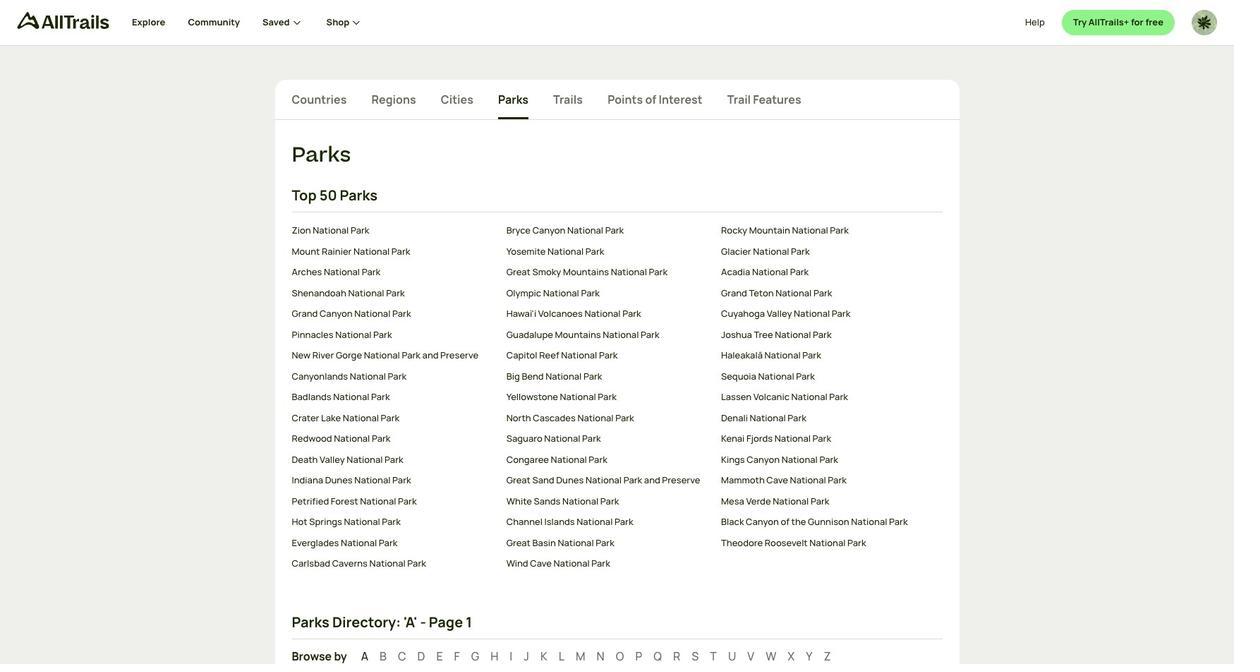 Task type: locate. For each thing, give the bounding box(es) containing it.
great inside great sand dunes national park and preserve link
[[507, 474, 531, 487]]

park down zion national park link
[[392, 245, 410, 258]]

preserve left mammoth
[[662, 474, 701, 487]]

wind cave national park
[[507, 557, 611, 570]]

top
[[292, 186, 317, 205]]

black
[[722, 516, 745, 528]]

y
[[807, 649, 813, 664]]

national down the grand teton national park link
[[794, 307, 830, 320]]

park down yosemite national park link
[[649, 266, 668, 278]]

alltrails image
[[17, 12, 109, 29]]

0 horizontal spatial dunes
[[325, 474, 353, 487]]

great up wind
[[507, 537, 531, 549]]

1 vertical spatial grand
[[292, 307, 318, 320]]

and down pinnacles national park link at the left
[[423, 349, 439, 362]]

0 vertical spatial and
[[423, 349, 439, 362]]

canyon for black
[[746, 516, 779, 528]]

park down death valley national park link
[[393, 474, 411, 487]]

great inside great basin national park link
[[507, 537, 531, 549]]

gunnison
[[808, 516, 850, 528]]

park down mount rainier national park
[[362, 266, 381, 278]]

cave inside wind cave national park link
[[530, 557, 552, 570]]

preserve inside new river gorge national park and preserve link
[[441, 349, 479, 362]]

r
[[674, 649, 681, 664]]

o
[[616, 649, 624, 664]]

new river gorge national park and preserve link
[[292, 349, 495, 363]]

park down badlands national park link at bottom left
[[381, 412, 400, 424]]

national down grand canyon national park
[[336, 328, 372, 341]]

national down congaree national park link
[[586, 474, 622, 487]]

trails
[[554, 92, 583, 107]]

v link
[[748, 649, 755, 664]]

1 horizontal spatial preserve
[[662, 474, 701, 487]]

great for great smoky mountains national park
[[507, 266, 531, 278]]

1 horizontal spatial cave
[[767, 474, 789, 487]]

bryce canyon national park link
[[507, 224, 710, 238]]

parks up 50
[[292, 140, 351, 170]]

national down "canyonlands national park"
[[333, 391, 370, 403]]

top 50 parks
[[292, 186, 378, 205]]

1 dunes from the left
[[325, 474, 353, 487]]

features
[[754, 92, 802, 107]]

park down cuyahoga valley national park link
[[813, 328, 832, 341]]

glacier national park link
[[722, 245, 925, 259]]

1 vertical spatial preserve
[[662, 474, 701, 487]]

national down rainier
[[324, 266, 360, 278]]

canyon for grand
[[320, 307, 353, 320]]

canyon inside 'link'
[[320, 307, 353, 320]]

o link
[[616, 649, 624, 664]]

m
[[576, 649, 586, 664]]

cuyahoga valley national park
[[722, 307, 851, 320]]

parks right 50
[[340, 186, 378, 205]]

great smoky mountains national park link
[[507, 266, 710, 280]]

national down channel islands national park
[[558, 537, 594, 549]]

and down congaree national park link
[[644, 474, 661, 487]]

park inside 'link'
[[820, 453, 839, 466]]

preserve for new river gorge national park and preserve
[[441, 349, 479, 362]]

0 vertical spatial mountains
[[563, 266, 609, 278]]

1 vertical spatial great
[[507, 474, 531, 487]]

0 vertical spatial grand
[[722, 287, 748, 299]]

1 great from the top
[[507, 266, 531, 278]]

great
[[507, 266, 531, 278], [507, 474, 531, 487], [507, 537, 531, 549]]

1 horizontal spatial and
[[644, 474, 661, 487]]

national down kings canyon national park 'link'
[[790, 474, 827, 487]]

try alltrails+ for free link
[[1062, 10, 1176, 35]]

3 great from the top
[[507, 537, 531, 549]]

park down pinnacles national park link at the left
[[402, 349, 421, 362]]

everglades national park
[[292, 537, 398, 549]]

mount rainier national park link
[[292, 245, 495, 259]]

points of interest link
[[608, 91, 703, 119]]

park down the joshua tree national park 'link'
[[803, 349, 822, 362]]

great inside great smoky mountains national park link
[[507, 266, 531, 278]]

kenai fjords national park
[[722, 432, 832, 445]]

capitol reef national park link
[[507, 349, 710, 363]]

canyon up yosemite national park
[[533, 224, 566, 237]]

national down petrified forest national park
[[344, 516, 380, 528]]

rocky mountain national park
[[722, 224, 849, 237]]

cave inside mammoth cave national park link
[[767, 474, 789, 487]]

preserve inside great sand dunes national park and preserve link
[[662, 474, 701, 487]]

great sand dunes national park and preserve link
[[507, 474, 710, 488]]

0 horizontal spatial valley
[[320, 453, 345, 466]]

park down everglades national park link
[[408, 557, 426, 570]]

1 vertical spatial valley
[[320, 453, 345, 466]]

national up "carlsbad caverns national park"
[[341, 537, 377, 549]]

and for great sand dunes national park and preserve
[[644, 474, 661, 487]]

2 great from the top
[[507, 474, 531, 487]]

1 vertical spatial of
[[781, 516, 790, 528]]

1 horizontal spatial valley
[[767, 307, 792, 320]]

f link
[[454, 649, 460, 664]]

2 vertical spatial great
[[507, 537, 531, 549]]

and for new river gorge national park and preserve
[[423, 349, 439, 362]]

valley for cuyahoga
[[767, 307, 792, 320]]

national down mountain
[[754, 245, 790, 258]]

kenai fjords national park link
[[722, 432, 925, 446]]

white
[[507, 495, 532, 508]]

crater lake national park link
[[292, 412, 495, 425]]

grand down 'acadia'
[[722, 287, 748, 299]]

park down canyonlands national park link
[[371, 391, 390, 403]]

i link
[[510, 649, 513, 664]]

north
[[507, 412, 531, 424]]

0 vertical spatial cave
[[767, 474, 789, 487]]

0 vertical spatial great
[[507, 266, 531, 278]]

petrified forest national park
[[292, 495, 417, 508]]

congaree national park link
[[507, 453, 710, 467]]

valley
[[767, 307, 792, 320], [320, 453, 345, 466]]

park up great sand dunes national park and preserve
[[589, 453, 608, 466]]

0 horizontal spatial grand
[[292, 307, 318, 320]]

park down "indiana dunes national park" link
[[398, 495, 417, 508]]

try
[[1074, 16, 1087, 28]]

springs
[[309, 516, 342, 528]]

badlands national park link
[[292, 391, 495, 404]]

of left the the
[[781, 516, 790, 528]]

bryce
[[507, 224, 531, 237]]

canyonlands national park
[[292, 370, 407, 383]]

0 horizontal spatial cave
[[530, 557, 552, 570]]

yellowstone national park link
[[507, 391, 710, 404]]

mountains down yosemite national park link
[[563, 266, 609, 278]]

0 horizontal spatial and
[[423, 349, 439, 362]]

glacier national park
[[722, 245, 810, 258]]

park down north cascades national park link
[[583, 432, 601, 445]]

parks
[[499, 92, 529, 107], [292, 140, 351, 170], [340, 186, 378, 205], [292, 613, 330, 632]]

river
[[313, 349, 334, 362]]

national inside 'link'
[[782, 453, 818, 466]]

grand canyon national park
[[292, 307, 411, 320]]

bend
[[522, 370, 544, 383]]

canyonlands
[[292, 370, 348, 383]]

national down "indiana dunes national park" link
[[360, 495, 396, 508]]

by
[[334, 649, 347, 664]]

1 vertical spatial mountains
[[555, 328, 601, 341]]

0 vertical spatial valley
[[767, 307, 792, 320]]

death valley national park link
[[292, 453, 495, 467]]

park down hawai'i volcanoes national park link in the top of the page
[[641, 328, 660, 341]]

of right 'points'
[[646, 92, 657, 107]]

canyon for kings
[[747, 453, 780, 466]]

-
[[420, 613, 426, 632]]

new river gorge national park and preserve
[[292, 349, 479, 362]]

olympic
[[507, 287, 542, 299]]

1 horizontal spatial dunes
[[557, 474, 584, 487]]

a link
[[358, 649, 369, 664]]

great for great basin national park
[[507, 537, 531, 549]]

1 horizontal spatial grand
[[722, 287, 748, 299]]

valley for death
[[320, 453, 345, 466]]

cave down basin
[[530, 557, 552, 570]]

try alltrails+ for free
[[1074, 16, 1164, 28]]

valley down redwood national park
[[320, 453, 345, 466]]

park up yosemite national park link
[[606, 224, 624, 237]]

alltrails link
[[17, 12, 132, 35]]

national up grand canyon national park
[[348, 287, 384, 299]]

new
[[292, 349, 311, 362]]

carlsbad
[[292, 557, 331, 570]]

regions
[[372, 92, 416, 107]]

grand inside 'link'
[[292, 307, 318, 320]]

great smoky mountains national park
[[507, 266, 668, 278]]

redwood national park
[[292, 432, 391, 445]]

n link
[[597, 649, 605, 664]]

park down hot springs national park link
[[379, 537, 398, 549]]

points
[[608, 92, 643, 107]]

park down mammoth cave national park link
[[811, 495, 830, 508]]

great up olympic
[[507, 266, 531, 278]]

national down shenandoah national park link
[[355, 307, 391, 320]]

park down kings canyon national park 'link'
[[828, 474, 847, 487]]

park down congaree national park link
[[624, 474, 643, 487]]

pinnacles
[[292, 328, 334, 341]]

canyon down verde
[[746, 516, 779, 528]]

z
[[824, 649, 831, 664]]

cave
[[767, 474, 789, 487], [530, 557, 552, 570]]

national up indiana dunes national park
[[347, 453, 383, 466]]

park down denali national park link at the right bottom of page
[[813, 432, 832, 445]]

1 vertical spatial and
[[644, 474, 661, 487]]

capitol reef national park
[[507, 349, 618, 362]]

valley down grand teton national park
[[767, 307, 792, 320]]

of
[[646, 92, 657, 107], [781, 516, 790, 528]]

i
[[510, 649, 513, 664]]

basin
[[533, 537, 556, 549]]

canyon down fjords
[[747, 453, 780, 466]]

national down cuyahoga valley national park
[[775, 328, 812, 341]]

0 horizontal spatial preserve
[[441, 349, 479, 362]]

channel
[[507, 516, 543, 528]]

national down capitol reef national park
[[546, 370, 582, 383]]

for
[[1132, 16, 1144, 28]]

national up congaree national park
[[545, 432, 581, 445]]

and
[[423, 349, 439, 362], [644, 474, 661, 487]]

j link
[[524, 649, 529, 664]]

national up cuyahoga valley national park
[[776, 287, 812, 299]]

dialog
[[0, 0, 1235, 664]]

park down new river gorge national park and preserve link
[[388, 370, 407, 383]]

d link
[[418, 649, 425, 664]]

park down rocky mountain national park
[[791, 245, 810, 258]]

petrified
[[292, 495, 329, 508]]

m link
[[576, 649, 586, 664]]

trail features
[[728, 92, 802, 107]]

0 vertical spatial of
[[646, 92, 657, 107]]

hawai'i volcanoes national park
[[507, 307, 642, 320]]

national down new river gorge national park and preserve
[[350, 370, 386, 383]]

grand teton national park
[[722, 287, 833, 299]]

national up mammoth cave national park
[[782, 453, 818, 466]]

1 vertical spatial cave
[[530, 557, 552, 570]]

t
[[711, 649, 717, 664]]

olympic national park
[[507, 287, 600, 299]]

national down pinnacles national park link at the left
[[364, 349, 400, 362]]

great up "white"
[[507, 474, 531, 487]]

explore link
[[132, 0, 165, 45]]

cities
[[441, 92, 474, 107]]

0 vertical spatial preserve
[[441, 349, 479, 362]]

park down great smoky mountains national park
[[581, 287, 600, 299]]

national down sequoia national park link
[[792, 391, 828, 403]]

2 dunes from the left
[[557, 474, 584, 487]]

cave for wind
[[530, 557, 552, 570]]

national down bryce canyon national park at the top of page
[[548, 245, 584, 258]]

park down great sand dunes national park and preserve link
[[601, 495, 619, 508]]

grand up pinnacles
[[292, 307, 318, 320]]

canyon inside 'link'
[[747, 453, 780, 466]]

preserve
[[441, 349, 479, 362], [662, 474, 701, 487]]



Task type: describe. For each thing, give the bounding box(es) containing it.
v
[[748, 649, 755, 664]]

park down crater lake national park link
[[372, 432, 391, 445]]

shenandoah national park
[[292, 287, 405, 299]]

park up great smoky mountains national park
[[586, 245, 605, 258]]

park down arches national park link
[[386, 287, 405, 299]]

cookie consent banner dialog
[[17, 597, 1218, 647]]

national up yosemite national park link
[[568, 224, 604, 237]]

denali national park link
[[722, 412, 925, 425]]

national down guadalupe mountains national park
[[561, 349, 598, 362]]

canyon for bryce
[[533, 224, 566, 237]]

park down channel islands national park link
[[596, 537, 615, 549]]

park down the yellowstone national park link
[[616, 412, 634, 424]]

national up the volcanic
[[759, 370, 795, 383]]

0 horizontal spatial of
[[646, 92, 657, 107]]

national down glacier national park at right top
[[753, 266, 789, 278]]

national down saguaro national park
[[551, 453, 587, 466]]

parks up browse at the bottom left of the page
[[292, 613, 330, 632]]

olympic national park link
[[507, 287, 710, 300]]

r link
[[674, 649, 681, 664]]

1
[[466, 613, 472, 632]]

fjords
[[747, 432, 773, 445]]

haleakalā national park link
[[722, 349, 925, 363]]

grand teton national park link
[[722, 287, 925, 300]]

countries link
[[292, 91, 347, 119]]

trail features link
[[728, 91, 802, 119]]

hot springs national park
[[292, 516, 401, 528]]

park down petrified forest national park link
[[382, 516, 401, 528]]

everglades
[[292, 537, 339, 549]]

park down redwood national park 'link'
[[385, 453, 404, 466]]

parks left trails
[[499, 92, 529, 107]]

caverns
[[332, 557, 368, 570]]

help link
[[1026, 10, 1045, 35]]

national up redwood national park
[[343, 412, 379, 424]]

national right gunnison
[[852, 516, 888, 528]]

carlsbad caverns national park
[[292, 557, 426, 570]]

national down hawai'i volcanoes national park link in the top of the page
[[603, 328, 639, 341]]

lassen
[[722, 391, 752, 403]]

d
[[418, 649, 425, 664]]

park down big bend national park link on the bottom
[[598, 391, 617, 403]]

national down olympic national park "link"
[[585, 307, 621, 320]]

national up 'kings canyon national park'
[[775, 432, 811, 445]]

national down mammoth cave national park
[[773, 495, 809, 508]]

kendall image
[[1192, 10, 1218, 35]]

preserve for great sand dunes national park and preserve
[[662, 474, 701, 487]]

teton
[[749, 287, 774, 299]]

national up glacier national park link
[[793, 224, 829, 237]]

kings canyon national park
[[722, 453, 839, 466]]

channel islands national park
[[507, 516, 634, 528]]

park inside 'link'
[[813, 328, 832, 341]]

arches national park link
[[292, 266, 495, 280]]

g link
[[471, 649, 480, 664]]

national down the yellowstone national park link
[[578, 412, 614, 424]]

q
[[654, 649, 662, 664]]

p
[[636, 649, 643, 664]]

national down everglades national park link
[[370, 557, 406, 570]]

yosemite national park
[[507, 245, 605, 258]]

park down the grand teton national park link
[[832, 307, 851, 320]]

acadia national park link
[[722, 266, 925, 280]]

park down shenandoah national park link
[[393, 307, 411, 320]]

park down great basin national park link
[[592, 557, 611, 570]]

national inside 'link'
[[775, 328, 812, 341]]

joshua tree national park link
[[722, 328, 925, 342]]

saguaro
[[507, 432, 543, 445]]

theodore roosevelt national park
[[722, 537, 867, 549]]

park down gunnison
[[848, 537, 867, 549]]

q link
[[654, 649, 662, 664]]

national down black canyon of the gunnison national park link
[[810, 537, 846, 549]]

big
[[507, 370, 520, 383]]

cave for mammoth
[[767, 474, 789, 487]]

rainier
[[322, 245, 352, 258]]

the
[[792, 516, 807, 528]]

national up death valley national park
[[334, 432, 370, 445]]

grand for grand teton national park
[[722, 287, 748, 299]]

volcanic
[[754, 391, 790, 403]]

zion national park
[[292, 224, 370, 237]]

browse
[[292, 649, 332, 664]]

national down zion national park link
[[354, 245, 390, 258]]

national down the volcanic
[[750, 412, 786, 424]]

u
[[729, 649, 737, 664]]

roosevelt
[[765, 537, 808, 549]]

national down yosemite national park link
[[611, 266, 647, 278]]

gorge
[[336, 349, 362, 362]]

park down guadalupe mountains national park link
[[599, 349, 618, 362]]

park up new river gorge national park and preserve
[[373, 328, 392, 341]]

park down the lassen volcanic national park
[[788, 412, 807, 424]]

p link
[[636, 649, 643, 664]]

crater lake national park
[[292, 412, 400, 424]]

park up glacier national park link
[[830, 224, 849, 237]]

park right gunnison
[[890, 516, 908, 528]]

national up volcanoes
[[543, 287, 580, 299]]

x
[[788, 649, 795, 664]]

rocky
[[722, 224, 748, 237]]

great basin national park
[[507, 537, 615, 549]]

verde
[[747, 495, 771, 508]]

a
[[361, 649, 369, 664]]

park down white sands national park link
[[615, 516, 634, 528]]

redwood national park link
[[292, 432, 495, 446]]

grand canyon national park link
[[292, 307, 495, 321]]

b
[[380, 649, 387, 664]]

w link
[[766, 649, 777, 664]]

park up grand teton national park
[[790, 266, 809, 278]]

trail
[[728, 92, 751, 107]]

park down olympic national park "link"
[[623, 307, 642, 320]]

national up north cascades national park
[[560, 391, 596, 403]]

national up rainier
[[313, 224, 349, 237]]

national up petrified forest national park
[[355, 474, 391, 487]]

sands
[[534, 495, 561, 508]]

forest
[[331, 495, 358, 508]]

badlands national park
[[292, 391, 390, 403]]

kings canyon national park link
[[722, 453, 925, 467]]

park up mount rainier national park
[[351, 224, 370, 237]]

crater
[[292, 412, 319, 424]]

great basin national park link
[[507, 537, 710, 550]]

national down the joshua tree national park
[[765, 349, 801, 362]]

park down sequoia national park link
[[830, 391, 849, 403]]

national down white sands national park link
[[577, 516, 613, 528]]

petrified forest national park link
[[292, 495, 495, 509]]

national up channel islands national park
[[563, 495, 599, 508]]

sand
[[533, 474, 555, 487]]

big bend national park
[[507, 370, 603, 383]]

capitol
[[507, 349, 538, 362]]

1 horizontal spatial of
[[781, 516, 790, 528]]

park down haleakalā national park "link"
[[797, 370, 815, 383]]

countries
[[292, 92, 347, 107]]

hot springs national park link
[[292, 516, 495, 529]]

big bend national park link
[[507, 370, 710, 384]]

acadia
[[722, 266, 751, 278]]

park down acadia national park link
[[814, 287, 833, 299]]

sequoia national park link
[[722, 370, 925, 384]]

l
[[559, 649, 565, 664]]

great for great sand dunes national park and preserve
[[507, 474, 531, 487]]

50
[[320, 186, 337, 205]]

badlands
[[292, 391, 332, 403]]

n
[[597, 649, 605, 664]]

reef
[[540, 349, 560, 362]]

grand for grand canyon national park
[[292, 307, 318, 320]]

explore
[[132, 16, 165, 28]]

mountain
[[750, 224, 791, 237]]

national down "great basin national park" on the left of page
[[554, 557, 590, 570]]

congaree
[[507, 453, 549, 466]]

great sand dunes national park and preserve
[[507, 474, 701, 487]]

saguaro national park
[[507, 432, 601, 445]]

yosemite national park link
[[507, 245, 710, 259]]

mesa
[[722, 495, 745, 508]]

park down 'capitol reef national park' link at the bottom of page
[[584, 370, 603, 383]]

h
[[491, 649, 499, 664]]

x link
[[788, 649, 795, 664]]



Task type: vqa. For each thing, say whether or not it's contained in the screenshot.
Expand map 'icon'
no



